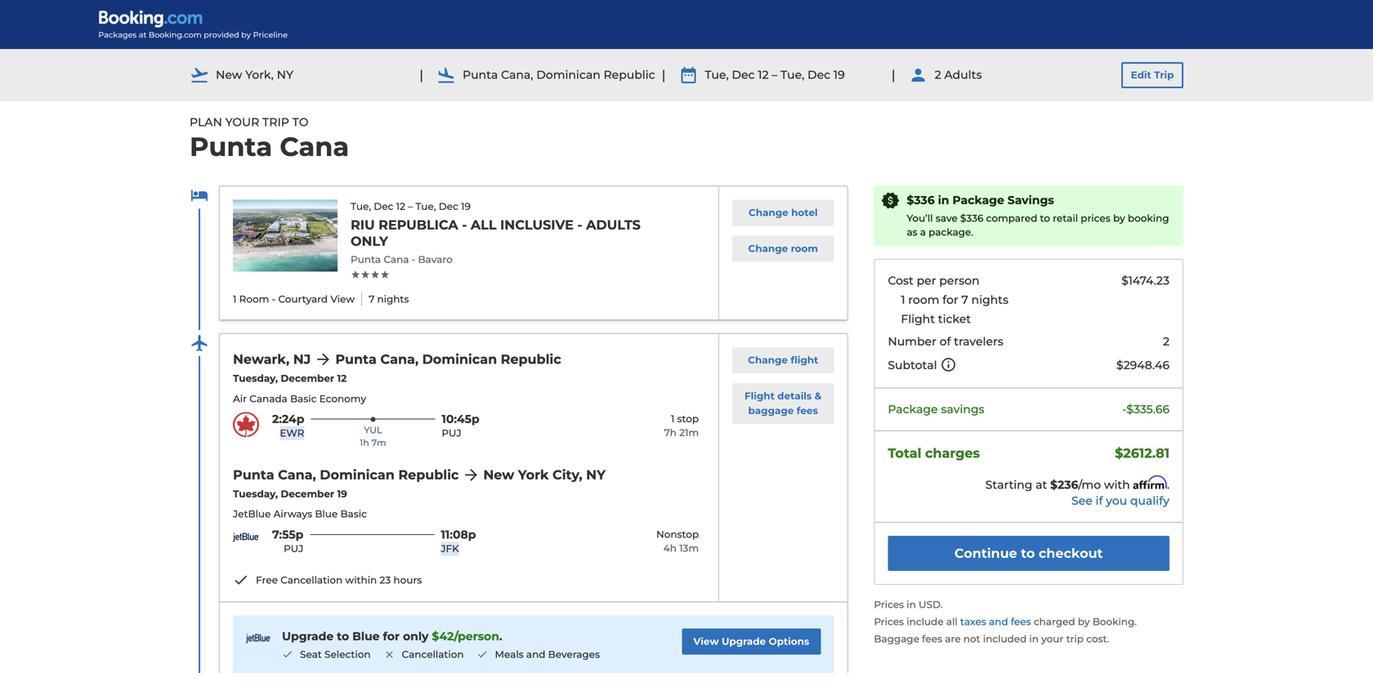 Task type: describe. For each thing, give the bounding box(es) containing it.
| for tue, dec 12 – tue, dec 19
[[662, 67, 666, 83]]

2 for 2
[[1163, 335, 1170, 349]]

qualify
[[1131, 494, 1170, 508]]

per
[[917, 274, 937, 288]]

yul 1h 7m
[[360, 425, 386, 449]]

baggage
[[874, 633, 920, 645]]

free cancellation within 23 hours
[[256, 575, 422, 587]]

1 horizontal spatial basic
[[340, 509, 367, 521]]

hotel image - riu republica - all inclusive - adults only image
[[233, 200, 338, 272]]

in for prices
[[907, 599, 916, 611]]

view upgrade options
[[694, 636, 810, 648]]

meals and beverages
[[495, 649, 600, 661]]

edit
[[1131, 69, 1152, 81]]

2 vertical spatial dominican
[[320, 467, 395, 483]]

hotel
[[792, 207, 818, 219]]

air
[[233, 393, 247, 405]]

see
[[1072, 494, 1093, 508]]

puj for 10:45p
[[442, 428, 462, 440]]

booking
[[1128, 213, 1170, 225]]

0 vertical spatial ny
[[277, 68, 294, 82]]

yul
[[364, 425, 382, 436]]

change flight
[[748, 354, 819, 366]]

2 for 2 adults
[[935, 68, 942, 82]]

| for punta cana, dominican republic
[[420, 67, 423, 83]]

2 vertical spatial .
[[499, 630, 502, 644]]

new for new york, ny
[[216, 68, 242, 82]]

change room link
[[733, 236, 834, 262]]

tue, dec 12 – tue, dec 19
[[705, 68, 845, 82]]

at
[[1036, 478, 1048, 492]]

number
[[888, 335, 937, 349]]

fees inside the flight details & baggage fees
[[797, 405, 818, 417]]

continue to checkout
[[955, 546, 1103, 562]]

0 horizontal spatial republic
[[398, 467, 459, 483]]

7h
[[664, 427, 677, 439]]

starting at $236 /mo with affirm . see if you qualify
[[986, 476, 1170, 508]]

change flight link
[[733, 347, 834, 374]]

only
[[403, 630, 429, 644]]

and inside "prices in usd. prices include all taxes and fees charged by booking . baggage fees are not included in your trip cost."
[[989, 616, 1009, 628]]

dominican for |
[[537, 68, 601, 82]]

cana inside tue, dec 12 – tue, dec 19 riu republica - all inclusive - adults only punta cana - bavaro
[[384, 254, 409, 266]]

flight details & baggage fees
[[745, 390, 822, 417]]

0 horizontal spatial $336
[[907, 193, 935, 207]]

inclusive
[[500, 217, 574, 233]]

2 star image from the left
[[361, 270, 370, 280]]

cost
[[888, 274, 914, 288]]

tuesday, for punta
[[233, 488, 278, 500]]

punta cana, dominican republic for |
[[463, 68, 655, 82]]

edit trip button
[[1122, 62, 1184, 88]]

$335.66
[[1127, 403, 1170, 417]]

3 star image from the left
[[370, 270, 380, 280]]

1 horizontal spatial fees
[[922, 633, 943, 645]]

star rating image
[[351, 270, 649, 280]]

new york, ny
[[216, 68, 294, 82]]

12 for tue, dec 12 – tue, dec 19
[[758, 68, 769, 82]]

1 vertical spatial for
[[383, 630, 400, 644]]

retail
[[1053, 213, 1078, 225]]

tuesday, december 12
[[233, 373, 347, 385]]

23
[[380, 575, 391, 587]]

city,
[[553, 467, 583, 483]]

with
[[1104, 478, 1130, 492]]

include
[[907, 616, 944, 628]]

airways
[[274, 509, 312, 521]]

7:55p puj
[[272, 528, 304, 555]]

room
[[239, 294, 269, 306]]

view upgrade options button
[[682, 629, 821, 655]]

york,
[[245, 68, 274, 82]]

1 star image from the left
[[351, 270, 361, 280]]

adults
[[586, 217, 641, 233]]

tue, dec 12 – tue, dec 19 riu republica - all inclusive - adults only punta cana - bavaro
[[351, 201, 641, 266]]

details
[[778, 390, 812, 402]]

0 horizontal spatial 19
[[337, 488, 347, 500]]

19 for tue, dec 12 – tue, dec 19
[[834, 68, 845, 82]]

/mo
[[1079, 478, 1101, 492]]

- left bavaro
[[412, 254, 416, 266]]

2 prices from the top
[[874, 616, 904, 628]]

cana, for |
[[501, 68, 533, 82]]

0 vertical spatial view
[[331, 294, 355, 306]]

you
[[1106, 494, 1128, 508]]

0 horizontal spatial 7
[[369, 294, 375, 306]]

jetblue airways logo image
[[246, 629, 271, 650]]

1 vertical spatial $336
[[961, 213, 984, 225]]

checkout
[[1039, 546, 1103, 562]]

tuesday, for newark,
[[233, 373, 278, 385]]

flight details & baggage fees link
[[733, 383, 834, 424]]

flight inside the flight details & baggage fees
[[745, 390, 775, 402]]

taxes
[[961, 616, 987, 628]]

starting
[[986, 478, 1033, 492]]

cost.
[[1087, 633, 1110, 645]]

$336 in package savings you'll save $336 compared to retail prices by booking as a package.
[[907, 193, 1170, 238]]

punta inside tue, dec 12 – tue, dec 19 riu republica - all inclusive - adults only punta cana - bavaro
[[351, 254, 381, 266]]

hours
[[394, 575, 422, 587]]

not
[[964, 633, 981, 645]]

you'll
[[907, 213, 933, 225]]

$1474.23
[[1122, 274, 1170, 288]]

by inside $336 in package savings you'll save $336 compared to retail prices by booking as a package.
[[1114, 213, 1126, 225]]

only
[[351, 233, 388, 249]]

cana inside plan your trip to punta cana
[[280, 131, 349, 163]]

1 prices from the top
[[874, 599, 904, 611]]

package savings
[[888, 403, 985, 417]]

0 horizontal spatial nights
[[377, 294, 409, 306]]

. inside "prices in usd. prices include all taxes and fees charged by booking . baggage fees are not included in your trip cost."
[[1135, 616, 1137, 628]]

1h
[[360, 438, 369, 449]]

0 vertical spatial cancellation
[[281, 575, 343, 587]]

person
[[940, 274, 980, 288]]

options
[[769, 636, 810, 648]]

included image for seat selection
[[282, 649, 294, 661]]

2:24p ewr
[[272, 413, 304, 440]]

7 nights
[[369, 294, 409, 306]]

change for change flight
[[748, 354, 788, 366]]

package.
[[929, 226, 974, 238]]

air canada-image image
[[233, 413, 259, 438]]

as
[[907, 226, 918, 238]]

&
[[815, 390, 822, 402]]

7 inside 1 room for 7 nights flight ticket
[[962, 293, 969, 307]]

newark, nj
[[233, 352, 311, 367]]

booking
[[1093, 616, 1135, 628]]

upgrade inside button
[[722, 636, 766, 648]]

booking.com packages image
[[98, 10, 289, 39]]

cost per person
[[888, 274, 980, 288]]

10:45p puj
[[442, 413, 480, 440]]

save
[[936, 213, 958, 225]]

plan
[[190, 115, 222, 129]]



Task type: vqa. For each thing, say whether or not it's contained in the screenshot.
City
no



Task type: locate. For each thing, give the bounding box(es) containing it.
and right meals
[[526, 649, 546, 661]]

0 horizontal spatial upgrade
[[282, 630, 334, 644]]

|
[[420, 67, 423, 83], [662, 67, 666, 83], [892, 67, 896, 83]]

3 | from the left
[[892, 67, 896, 83]]

and
[[989, 616, 1009, 628], [526, 649, 546, 661]]

1 horizontal spatial 12
[[396, 201, 406, 213]]

for up the ticket
[[943, 293, 959, 307]]

0 horizontal spatial cancellation
[[281, 575, 343, 587]]

to inside button
[[1021, 546, 1035, 562]]

1 vertical spatial and
[[526, 649, 546, 661]]

room inside change room link
[[791, 243, 818, 255]]

flight up baggage
[[745, 390, 775, 402]]

in left usd.
[[907, 599, 916, 611]]

blue for for
[[353, 630, 380, 644]]

in for $336
[[938, 193, 950, 207]]

- right room
[[272, 294, 276, 306]]

see if you qualify link
[[875, 494, 1170, 510]]

19 for tue, dec 12 – tue, dec 19 riu republica - all inclusive - adults only punta cana - bavaro
[[461, 201, 471, 213]]

room for 1
[[909, 293, 940, 307]]

2 vertical spatial punta cana, dominican republic
[[233, 467, 459, 483]]

2 horizontal spatial cana,
[[501, 68, 533, 82]]

1 horizontal spatial dominican
[[422, 352, 497, 367]]

1 for stop
[[671, 413, 675, 425]]

puj down '10:45p'
[[442, 428, 462, 440]]

plan your trip to punta cana
[[190, 115, 349, 163]]

puj for 7:55p
[[284, 543, 304, 555]]

1 vertical spatial ny
[[586, 467, 606, 483]]

0 vertical spatial cana,
[[501, 68, 533, 82]]

1 vertical spatial 12
[[396, 201, 406, 213]]

. right the charged
[[1135, 616, 1137, 628]]

1 horizontal spatial |
[[662, 67, 666, 83]]

star image
[[351, 270, 361, 280], [361, 270, 370, 280], [370, 270, 380, 280], [380, 270, 390, 280]]

jetblue airways-image image
[[233, 528, 259, 548]]

by inside "prices in usd. prices include all taxes and fees charged by booking . baggage fees are not included in your trip cost."
[[1078, 616, 1090, 628]]

in inside $336 in package savings you'll save $336 compared to retail prices by booking as a package.
[[938, 193, 950, 207]]

ticket
[[938, 312, 971, 326]]

0 vertical spatial and
[[989, 616, 1009, 628]]

not included image
[[384, 649, 395, 661]]

1 horizontal spatial to
[[1021, 546, 1035, 562]]

total
[[888, 446, 922, 462]]

usd.
[[919, 599, 943, 611]]

dominican for newark, nj
[[422, 352, 497, 367]]

7 down only
[[369, 294, 375, 306]]

1 for room
[[233, 294, 237, 306]]

1 december from the top
[[281, 373, 334, 385]]

december for nj
[[281, 373, 334, 385]]

1 vertical spatial cancellation
[[402, 649, 464, 661]]

1 up 7h
[[671, 413, 675, 425]]

puj down 7:55p
[[284, 543, 304, 555]]

of
[[940, 335, 951, 349]]

. inside starting at $236 /mo with affirm . see if you qualify
[[1167, 478, 1170, 492]]

21m
[[679, 427, 699, 439]]

.
[[1167, 478, 1170, 492], [1135, 616, 1137, 628], [499, 630, 502, 644]]

1 horizontal spatial for
[[943, 293, 959, 307]]

in up save
[[938, 193, 950, 207]]

0 horizontal spatial to
[[337, 630, 349, 644]]

beverages
[[548, 649, 600, 661]]

change down change hotel link on the top
[[748, 243, 788, 255]]

bed image
[[190, 186, 209, 206]]

0 vertical spatial $336
[[907, 193, 935, 207]]

included
[[983, 633, 1027, 645]]

to for upgrade to blue for only $ 42 /person .
[[337, 630, 349, 644]]

seat selection
[[300, 649, 371, 661]]

dec
[[732, 68, 755, 82], [808, 68, 831, 82], [374, 201, 394, 213], [439, 201, 459, 213]]

0 horizontal spatial by
[[1078, 616, 1090, 628]]

room inside 1 room for 7 nights flight ticket
[[909, 293, 940, 307]]

1 room - courtyard view
[[233, 294, 355, 306]]

change for change room
[[748, 243, 788, 255]]

1 vertical spatial puj
[[284, 543, 304, 555]]

punta cana, dominican republic for newark, nj
[[335, 352, 561, 367]]

1 vertical spatial punta cana, dominican republic
[[335, 352, 561, 367]]

to for continue to checkout
[[1021, 546, 1035, 562]]

new for new york city, ny
[[483, 467, 514, 483]]

fees up included
[[1011, 616, 1031, 628]]

. up meals
[[499, 630, 502, 644]]

1 horizontal spatial ny
[[586, 467, 606, 483]]

1 horizontal spatial blue
[[353, 630, 380, 644]]

courtyard
[[278, 294, 328, 306]]

flights image
[[190, 334, 209, 353]]

0 vertical spatial basic
[[290, 393, 317, 405]]

new
[[216, 68, 242, 82], [483, 467, 514, 483]]

1 horizontal spatial cancellation
[[402, 649, 464, 661]]

tuesday, december 19
[[233, 488, 347, 500]]

ny
[[277, 68, 294, 82], [586, 467, 606, 483]]

york
[[518, 467, 549, 483]]

tuesday, up jetblue
[[233, 488, 278, 500]]

0 vertical spatial 12
[[758, 68, 769, 82]]

and up included
[[989, 616, 1009, 628]]

0 horizontal spatial view
[[331, 294, 355, 306]]

0 horizontal spatial |
[[420, 67, 423, 83]]

bavaro
[[418, 254, 453, 266]]

nights down person
[[972, 293, 1009, 307]]

0 horizontal spatial dominican
[[320, 467, 395, 483]]

all
[[471, 217, 497, 233]]

1 horizontal spatial cana
[[384, 254, 409, 266]]

change left the 'flight'
[[748, 354, 788, 366]]

1 vertical spatial fees
[[1011, 616, 1031, 628]]

1 stop 7h 21m
[[664, 413, 699, 439]]

december down nj
[[281, 373, 334, 385]]

upgrade up the seat
[[282, 630, 334, 644]]

view
[[331, 294, 355, 306], [694, 636, 719, 648]]

2
[[935, 68, 942, 82], [1163, 335, 1170, 349]]

$336 up package.
[[961, 213, 984, 225]]

if
[[1096, 494, 1103, 508]]

11:08p jfk
[[441, 528, 476, 555]]

included image
[[282, 649, 294, 661], [477, 649, 489, 661]]

room
[[791, 243, 818, 255], [909, 293, 940, 307]]

stop
[[677, 413, 699, 425]]

0 vertical spatial 19
[[834, 68, 845, 82]]

change
[[749, 207, 789, 219], [748, 243, 788, 255], [748, 354, 788, 366]]

trip
[[1155, 69, 1174, 81]]

room down hotel
[[791, 243, 818, 255]]

punta
[[463, 68, 498, 82], [190, 131, 272, 163], [351, 254, 381, 266], [335, 352, 377, 367], [233, 467, 274, 483]]

. up qualify
[[1167, 478, 1170, 492]]

compared
[[987, 213, 1038, 225]]

to up selection
[[337, 630, 349, 644]]

ewr
[[280, 428, 304, 440]]

room for change
[[791, 243, 818, 255]]

1 change from the top
[[749, 207, 789, 219]]

december up jetblue airways blue basic
[[281, 488, 334, 500]]

1 vertical spatial new
[[483, 467, 514, 483]]

0 vertical spatial –
[[772, 68, 778, 82]]

7 down person
[[962, 293, 969, 307]]

11:08p
[[441, 528, 476, 542]]

fees
[[797, 405, 818, 417], [1011, 616, 1031, 628], [922, 633, 943, 645]]

punta inside plan your trip to punta cana
[[190, 131, 272, 163]]

0 vertical spatial room
[[791, 243, 818, 255]]

2 vertical spatial cana,
[[278, 467, 316, 483]]

change hotel
[[749, 207, 818, 219]]

1 left room
[[233, 294, 237, 306]]

cana, for newark, nj
[[381, 352, 419, 367]]

1 for room
[[901, 293, 905, 307]]

basic down tuesday, december 12
[[290, 393, 317, 405]]

0 horizontal spatial for
[[383, 630, 400, 644]]

-
[[462, 217, 467, 233], [578, 217, 583, 233], [412, 254, 416, 266], [272, 294, 276, 306], [1123, 403, 1127, 417]]

2 tuesday, from the top
[[233, 488, 278, 500]]

/person
[[454, 630, 499, 644]]

1 horizontal spatial $336
[[961, 213, 984, 225]]

0 horizontal spatial basic
[[290, 393, 317, 405]]

fees down include on the right bottom of page
[[922, 633, 943, 645]]

for inside 1 room for 7 nights flight ticket
[[943, 293, 959, 307]]

7
[[962, 293, 969, 307], [369, 294, 375, 306]]

in left your
[[1030, 633, 1039, 645]]

republica
[[379, 217, 458, 233]]

view inside button
[[694, 636, 719, 648]]

package up save
[[953, 193, 1005, 207]]

to
[[292, 115, 309, 129]]

0 vertical spatial cana
[[280, 131, 349, 163]]

by up trip
[[1078, 616, 1090, 628]]

- up $2612.81
[[1123, 403, 1127, 417]]

1 included image from the left
[[282, 649, 294, 661]]

$336 up you'll
[[907, 193, 935, 207]]

affirm
[[1134, 476, 1167, 490]]

package inside $336 in package savings you'll save $336 compared to retail prices by booking as a package.
[[953, 193, 1005, 207]]

to inside $336 in package savings you'll save $336 compared to retail prices by booking as a package.
[[1040, 213, 1051, 225]]

included image left the seat
[[282, 649, 294, 661]]

2 included image from the left
[[477, 649, 489, 661]]

package down subtotal in the right bottom of the page
[[888, 403, 938, 417]]

0 vertical spatial puj
[[442, 428, 462, 440]]

$
[[432, 630, 439, 644]]

cancellation down $
[[402, 649, 464, 661]]

baggage
[[749, 405, 794, 417]]

– for tue, dec 12 – tue, dec 19 riu republica - all inclusive - adults only punta cana - bavaro
[[408, 201, 413, 213]]

0 horizontal spatial blue
[[315, 509, 338, 521]]

0 vertical spatial for
[[943, 293, 959, 307]]

december for cana,
[[281, 488, 334, 500]]

tuesday, down newark,
[[233, 373, 278, 385]]

1 horizontal spatial upgrade
[[722, 636, 766, 648]]

1 down cost
[[901, 293, 905, 307]]

1 vertical spatial republic
[[501, 352, 561, 367]]

0 horizontal spatial and
[[526, 649, 546, 661]]

1 horizontal spatial room
[[909, 293, 940, 307]]

2 horizontal spatial in
[[1030, 633, 1039, 645]]

13m
[[680, 543, 699, 555]]

0 vertical spatial new
[[216, 68, 242, 82]]

total charges
[[888, 446, 980, 462]]

1 horizontal spatial 7
[[962, 293, 969, 307]]

to right the continue
[[1021, 546, 1035, 562]]

0 vertical spatial 2
[[935, 68, 942, 82]]

1 vertical spatial 2
[[1163, 335, 1170, 349]]

$236
[[1051, 478, 1079, 492]]

tue,
[[705, 68, 729, 82], [781, 68, 805, 82], [351, 201, 371, 213], [416, 201, 436, 213]]

1 vertical spatial by
[[1078, 616, 1090, 628]]

2 horizontal spatial dominican
[[537, 68, 601, 82]]

1 horizontal spatial view
[[694, 636, 719, 648]]

7:55p
[[272, 528, 304, 542]]

for up not included image
[[383, 630, 400, 644]]

included image down /person
[[477, 649, 489, 661]]

nights inside 1 room for 7 nights flight ticket
[[972, 293, 1009, 307]]

charges
[[926, 446, 980, 462]]

3 change from the top
[[748, 354, 788, 366]]

2 vertical spatial republic
[[398, 467, 459, 483]]

blue for basic
[[315, 509, 338, 521]]

12 for tue, dec 12 – tue, dec 19 riu republica - all inclusive - adults only punta cana - bavaro
[[396, 201, 406, 213]]

puj inside 7:55p puj
[[284, 543, 304, 555]]

blue up selection
[[353, 630, 380, 644]]

continue
[[955, 546, 1018, 562]]

2 change from the top
[[748, 243, 788, 255]]

1 vertical spatial flight
[[745, 390, 775, 402]]

– inside tue, dec 12 – tue, dec 19 riu republica - all inclusive - adults only punta cana - bavaro
[[408, 201, 413, 213]]

flight up "number"
[[901, 312, 935, 326]]

0 horizontal spatial in
[[907, 599, 916, 611]]

1 | from the left
[[420, 67, 423, 83]]

upgrade to blue for only $ 42 /person .
[[282, 630, 502, 644]]

2 up $2948.46
[[1163, 335, 1170, 349]]

0 vertical spatial .
[[1167, 478, 1170, 492]]

cancellation right free
[[281, 575, 343, 587]]

prices in usd. prices include all taxes and fees charged by booking . baggage fees are not included in your trip cost.
[[874, 599, 1137, 645]]

fees down &
[[797, 405, 818, 417]]

0 vertical spatial tuesday,
[[233, 373, 278, 385]]

december
[[281, 373, 334, 385], [281, 488, 334, 500]]

1 vertical spatial tuesday,
[[233, 488, 278, 500]]

0 vertical spatial to
[[1040, 213, 1051, 225]]

jetblue
[[233, 509, 271, 521]]

0 horizontal spatial –
[[408, 201, 413, 213]]

new left york,
[[216, 68, 242, 82]]

newark,
[[233, 352, 290, 367]]

1 vertical spatial basic
[[340, 509, 367, 521]]

blue right airways
[[315, 509, 338, 521]]

2 december from the top
[[281, 488, 334, 500]]

1 vertical spatial prices
[[874, 616, 904, 628]]

7m
[[372, 438, 386, 449]]

1 vertical spatial .
[[1135, 616, 1137, 628]]

0 vertical spatial punta cana, dominican republic
[[463, 68, 655, 82]]

upgrade left options
[[722, 636, 766, 648]]

1 inside 1 room for 7 nights flight ticket
[[901, 293, 905, 307]]

change left hotel
[[749, 207, 789, 219]]

1 vertical spatial 19
[[461, 201, 471, 213]]

1 horizontal spatial 2
[[1163, 335, 1170, 349]]

| for 2 adults
[[892, 67, 896, 83]]

0 vertical spatial republic
[[604, 68, 655, 82]]

toggle tooltip image
[[941, 357, 957, 373]]

0 horizontal spatial 1
[[233, 294, 237, 306]]

meals
[[495, 649, 524, 661]]

12 inside tue, dec 12 – tue, dec 19 riu republica - all inclusive - adults only punta cana - bavaro
[[396, 201, 406, 213]]

12
[[758, 68, 769, 82], [396, 201, 406, 213], [337, 373, 347, 385]]

$2948.46
[[1117, 359, 1170, 372]]

republic for |
[[604, 68, 655, 82]]

prices
[[1081, 213, 1111, 225]]

0 horizontal spatial ny
[[277, 68, 294, 82]]

4 star image from the left
[[380, 270, 390, 280]]

new left york
[[483, 467, 514, 483]]

puj
[[442, 428, 462, 440], [284, 543, 304, 555]]

0 vertical spatial flight
[[901, 312, 935, 326]]

0 horizontal spatial puj
[[284, 543, 304, 555]]

republic for newark, nj
[[501, 352, 561, 367]]

by right 'prices'
[[1114, 213, 1126, 225]]

0 vertical spatial fees
[[797, 405, 818, 417]]

0 vertical spatial december
[[281, 373, 334, 385]]

flight inside 1 room for 7 nights flight ticket
[[901, 312, 935, 326]]

cana down to
[[280, 131, 349, 163]]

0 horizontal spatial room
[[791, 243, 818, 255]]

change for change hotel
[[749, 207, 789, 219]]

1 horizontal spatial republic
[[501, 352, 561, 367]]

2 horizontal spatial .
[[1167, 478, 1170, 492]]

19
[[834, 68, 845, 82], [461, 201, 471, 213], [337, 488, 347, 500]]

2 horizontal spatial fees
[[1011, 616, 1031, 628]]

your
[[1042, 633, 1064, 645]]

1 vertical spatial –
[[408, 201, 413, 213]]

cana down only
[[384, 254, 409, 266]]

1 horizontal spatial –
[[772, 68, 778, 82]]

1 vertical spatial view
[[694, 636, 719, 648]]

2 | from the left
[[662, 67, 666, 83]]

1 tuesday, from the top
[[233, 373, 278, 385]]

riu
[[351, 217, 375, 233]]

nights down only
[[377, 294, 409, 306]]

- left adults
[[578, 217, 583, 233]]

package
[[953, 193, 1005, 207], [888, 403, 938, 417]]

2 horizontal spatial republic
[[604, 68, 655, 82]]

free
[[256, 575, 278, 587]]

12 for tuesday, december 12
[[337, 373, 347, 385]]

1 vertical spatial package
[[888, 403, 938, 417]]

included image for meals and beverages
[[477, 649, 489, 661]]

19 inside tue, dec 12 – tue, dec 19 riu republica - all inclusive - adults only punta cana - bavaro
[[461, 201, 471, 213]]

2 left the adults
[[935, 68, 942, 82]]

basic right airways
[[340, 509, 367, 521]]

ny right city,
[[586, 467, 606, 483]]

2 vertical spatial 19
[[337, 488, 347, 500]]

jetblue airways blue basic
[[233, 509, 367, 521]]

to left retail
[[1040, 213, 1051, 225]]

trip
[[262, 115, 289, 129]]

ny right york,
[[277, 68, 294, 82]]

- left all
[[462, 217, 467, 233]]

jfk
[[441, 543, 459, 555]]

0 horizontal spatial .
[[499, 630, 502, 644]]

travelers
[[954, 335, 1004, 349]]

air canada basic economy
[[233, 393, 366, 405]]

savings
[[1008, 193, 1054, 207]]

– for tue, dec 12 – tue, dec 19
[[772, 68, 778, 82]]

1 horizontal spatial included image
[[477, 649, 489, 661]]

1 inside 1 stop 7h 21m
[[671, 413, 675, 425]]

1 horizontal spatial and
[[989, 616, 1009, 628]]

puj inside 10:45p puj
[[442, 428, 462, 440]]

2 horizontal spatial 1
[[901, 293, 905, 307]]

0 vertical spatial prices
[[874, 599, 904, 611]]

room down per
[[909, 293, 940, 307]]

all
[[947, 616, 958, 628]]

for
[[943, 293, 959, 307], [383, 630, 400, 644]]

nights
[[972, 293, 1009, 307], [377, 294, 409, 306]]

2 vertical spatial fees
[[922, 633, 943, 645]]



